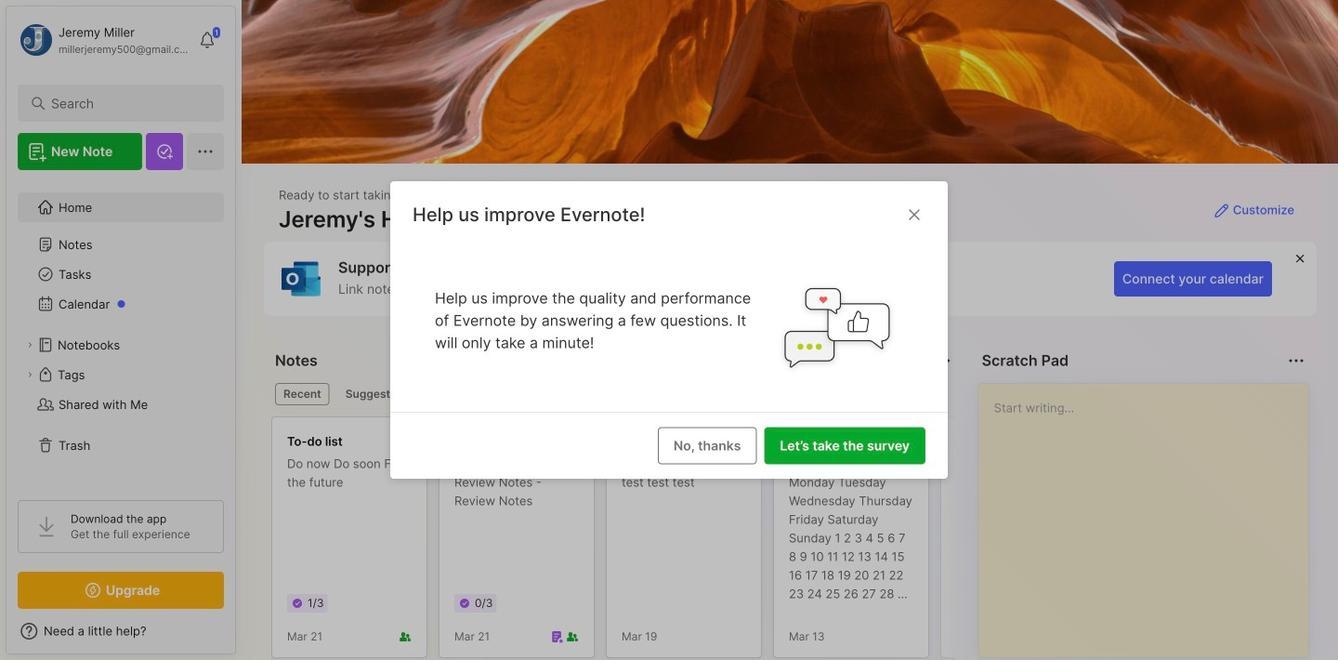 Task type: describe. For each thing, give the bounding box(es) containing it.
Start writing… text field
[[994, 384, 1308, 642]]

tree inside main element
[[7, 181, 235, 483]]

close survey modal image
[[904, 204, 926, 226]]

none search field inside main element
[[51, 92, 199, 114]]

expand tags image
[[24, 369, 35, 380]]

Search text field
[[51, 95, 199, 112]]



Task type: locate. For each thing, give the bounding box(es) containing it.
tab list
[[275, 383, 949, 405]]

dialog
[[390, 181, 948, 479]]

1 horizontal spatial tab
[[337, 383, 412, 405]]

main element
[[0, 0, 242, 660]]

expand notebooks image
[[24, 339, 35, 350]]

tab
[[275, 383, 330, 405], [337, 383, 412, 405]]

tree
[[7, 181, 235, 483]]

0 horizontal spatial tab
[[275, 383, 330, 405]]

row group
[[271, 416, 1339, 660]]

2 tab from the left
[[337, 383, 412, 405]]

1 tab from the left
[[275, 383, 330, 405]]

None search field
[[51, 92, 199, 114]]



Task type: vqa. For each thing, say whether or not it's contained in the screenshot.
Settings "icon"
no



